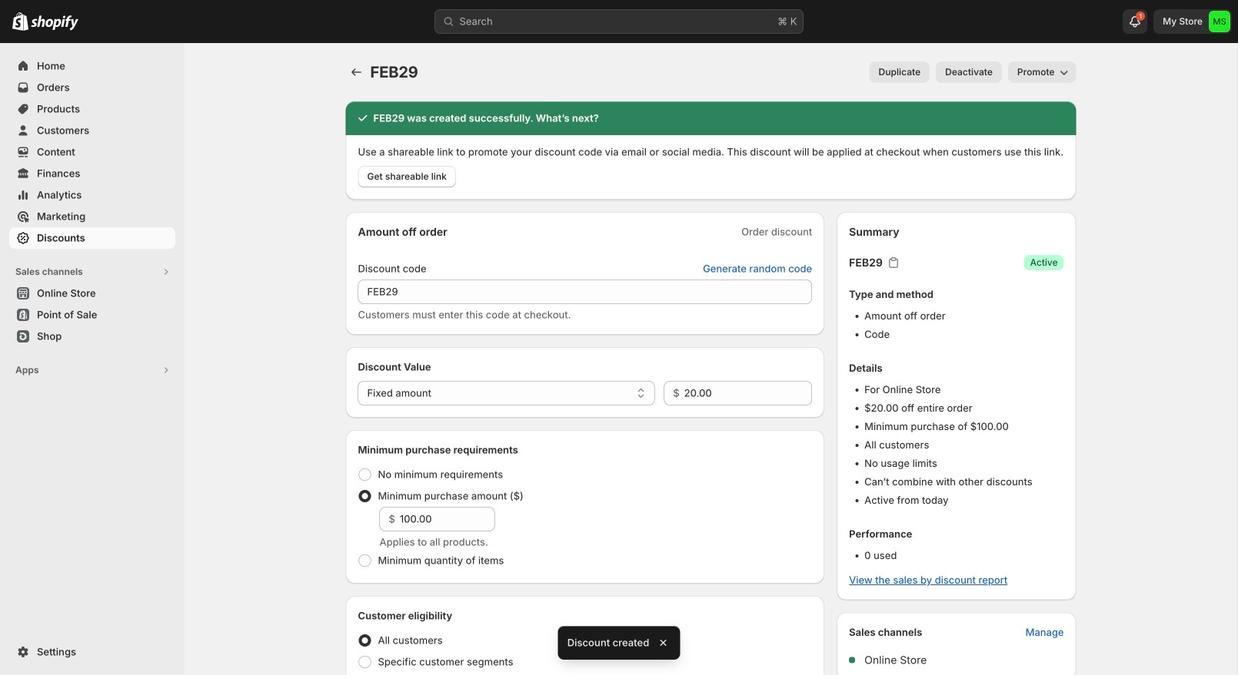 Task type: describe. For each thing, give the bounding box(es) containing it.
0.00 text field
[[400, 508, 495, 532]]

shopify image
[[12, 12, 28, 31]]

0.00 text field
[[684, 381, 812, 406]]



Task type: vqa. For each thing, say whether or not it's contained in the screenshot.
text box
yes



Task type: locate. For each thing, give the bounding box(es) containing it.
None text field
[[358, 280, 812, 305]]

my store image
[[1209, 11, 1230, 32]]

shopify image
[[31, 15, 78, 31]]



